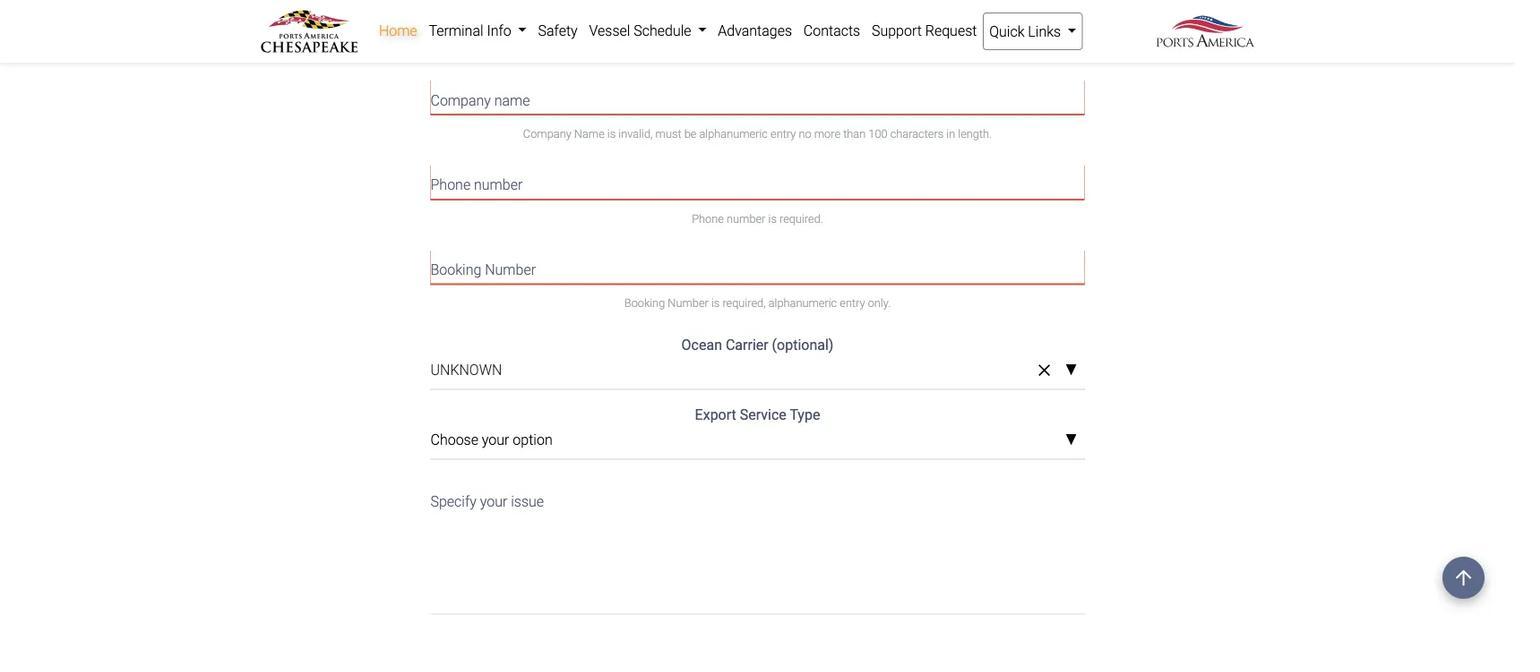 Task type: describe. For each thing, give the bounding box(es) containing it.
booking number is required, alphanumeric entry only.
[[624, 297, 891, 310]]

0 vertical spatial characters
[[865, 42, 918, 56]]

quick
[[990, 23, 1025, 40]]

2 ▼ from the top
[[1065, 433, 1078, 448]]

Company name text field
[[431, 80, 1085, 115]]

characters inside company name company name is invalid, must be alphanumeric entry no more than 100 characters in length.
[[891, 127, 944, 140]]

your for choose
[[482, 432, 509, 449]]

2 vertical spatial alphanumeric
[[769, 297, 837, 310]]

terminal info
[[429, 22, 515, 39]]

request
[[926, 22, 977, 39]]

be inside company name company name is invalid, must be alphanumeric entry no more than 100 characters in length.
[[684, 127, 697, 140]]

company name company name is invalid, must be alphanumeric entry no more than 100 characters in length.
[[431, 92, 992, 140]]

must inside company name company name is invalid, must be alphanumeric entry no more than 100 characters in length.
[[656, 127, 682, 140]]

option
[[513, 432, 553, 449]]

more inside company name company name is invalid, must be alphanumeric entry no more than 100 characters in length.
[[814, 127, 841, 140]]

invalid, inside company name company name is invalid, must be alphanumeric entry no more than 100 characters in length.
[[619, 127, 653, 140]]

0 horizontal spatial 100
[[843, 42, 862, 56]]

phone for phone number is required.
[[692, 212, 724, 225]]

support request
[[872, 22, 977, 39]]

specify
[[431, 493, 477, 510]]

contacts
[[804, 22, 861, 39]]

phone for phone number
[[431, 177, 471, 194]]

no inside company name company name is invalid, must be alphanumeric entry no more than 100 characters in length.
[[799, 127, 812, 140]]

ocean carrier (optional)
[[682, 337, 834, 354]]

schedule
[[634, 22, 691, 39]]

entry inside company name company name is invalid, must be alphanumeric entry no more than 100 characters in length.
[[771, 127, 796, 140]]

info
[[487, 22, 512, 39]]

support request link
[[866, 13, 983, 48]]

booking for booking number
[[431, 261, 482, 278]]

0 vertical spatial no
[[773, 42, 786, 56]]

export service type
[[695, 407, 820, 424]]

phone number is required.
[[692, 212, 823, 225]]

vessel
[[589, 22, 630, 39]]

only.
[[868, 297, 891, 310]]

safety
[[538, 22, 578, 39]]

contacts link
[[798, 13, 866, 48]]

service
[[740, 407, 787, 424]]

0 vertical spatial company
[[431, 92, 491, 109]]

type
[[790, 407, 820, 424]]

advantages
[[718, 22, 792, 39]]

safety link
[[532, 13, 584, 48]]

go to top image
[[1443, 557, 1485, 600]]

✕
[[1038, 362, 1051, 380]]

(optional)
[[772, 337, 834, 354]]

full
[[431, 7, 453, 24]]

quick links link
[[983, 13, 1083, 50]]

terminal
[[429, 22, 484, 39]]

length. inside company name company name is invalid, must be alphanumeric entry no more than 100 characters in length.
[[958, 127, 992, 140]]

booking for booking number is required, alphanumeric entry only.
[[624, 297, 665, 310]]

0 vertical spatial entry
[[745, 42, 771, 56]]

number for booking number
[[485, 261, 536, 278]]

name for full
[[456, 7, 492, 24]]



Task type: vqa. For each thing, say whether or not it's contained in the screenshot.
"copy"
no



Task type: locate. For each thing, give the bounding box(es) containing it.
0 vertical spatial name
[[549, 42, 579, 56]]

number down phone number text box
[[727, 212, 766, 225]]

export
[[695, 407, 737, 424]]

entry
[[745, 42, 771, 56], [771, 127, 796, 140], [840, 297, 865, 310]]

1 horizontal spatial number
[[668, 297, 709, 310]]

no down 'advantages' on the top of the page
[[773, 42, 786, 56]]

support
[[872, 22, 922, 39]]

1 vertical spatial alphanumeric
[[699, 127, 768, 140]]

name inside company name company name is invalid, must be alphanumeric entry no more than 100 characters in length.
[[495, 92, 530, 109]]

1 horizontal spatial be
[[684, 127, 697, 140]]

issue
[[511, 493, 544, 510]]

1 horizontal spatial than
[[844, 127, 866, 140]]

specify your issue
[[431, 493, 544, 510]]

quick links
[[990, 23, 1065, 40]]

alphanumeric down schedule
[[674, 42, 743, 56]]

1 horizontal spatial entry
[[771, 127, 796, 140]]

1 vertical spatial be
[[684, 127, 697, 140]]

1 vertical spatial number
[[727, 212, 766, 225]]

full name
[[431, 7, 492, 24]]

entry down 'advantages' on the top of the page
[[745, 42, 771, 56]]

100
[[843, 42, 862, 56], [869, 127, 888, 140]]

name for company
[[495, 92, 530, 109]]

number up booking number
[[474, 177, 523, 194]]

0 vertical spatial ▼
[[1065, 363, 1078, 378]]

1 horizontal spatial in
[[947, 127, 956, 140]]

alphanumeric
[[674, 42, 743, 56], [699, 127, 768, 140], [769, 297, 837, 310]]

0 vertical spatial alphanumeric
[[674, 42, 743, 56]]

0 horizontal spatial in
[[921, 42, 930, 56]]

1 vertical spatial name
[[495, 92, 530, 109]]

1 vertical spatial more
[[814, 127, 841, 140]]

must
[[630, 42, 656, 56], [656, 127, 682, 140]]

home link
[[373, 13, 423, 48]]

Booking Number text field
[[431, 250, 1085, 284]]

in inside company name company name is invalid, must be alphanumeric entry no more than 100 characters in length.
[[947, 127, 956, 140]]

number for booking number is required, alphanumeric entry only.
[[668, 297, 709, 310]]

links
[[1028, 23, 1061, 40]]

1 horizontal spatial booking
[[624, 297, 665, 310]]

is inside company name company name is invalid, must be alphanumeric entry no more than 100 characters in length.
[[608, 127, 616, 140]]

0 vertical spatial phone
[[431, 177, 471, 194]]

name
[[549, 42, 579, 56], [574, 127, 605, 140]]

0 vertical spatial your
[[482, 432, 509, 449]]

1 vertical spatial length.
[[958, 127, 992, 140]]

choose
[[431, 432, 479, 449]]

booking
[[431, 261, 482, 278], [624, 297, 665, 310]]

0 horizontal spatial than
[[818, 42, 840, 56]]

entry left only.
[[840, 297, 865, 310]]

0 vertical spatial in
[[921, 42, 930, 56]]

1 vertical spatial characters
[[891, 127, 944, 140]]

ocean
[[682, 337, 722, 354]]

1 vertical spatial entry
[[771, 127, 796, 140]]

0 vertical spatial number
[[485, 261, 536, 278]]

0 horizontal spatial company
[[431, 92, 491, 109]]

required.
[[780, 212, 823, 225]]

advantages link
[[712, 13, 798, 48]]

Full name text field
[[431, 0, 1085, 30]]

1 vertical spatial no
[[799, 127, 812, 140]]

0 vertical spatial name
[[456, 7, 492, 24]]

number for phone number
[[474, 177, 523, 194]]

phone
[[431, 177, 471, 194], [692, 212, 724, 225]]

alphanumeric inside company name company name is invalid, must be alphanumeric entry no more than 100 characters in length.
[[699, 127, 768, 140]]

carrier
[[726, 337, 769, 354]]

1 horizontal spatial phone
[[692, 212, 724, 225]]

0 horizontal spatial be
[[659, 42, 671, 56]]

1 vertical spatial phone
[[692, 212, 724, 225]]

home
[[379, 22, 417, 39]]

1 vertical spatial invalid,
[[619, 127, 653, 140]]

0 horizontal spatial entry
[[745, 42, 771, 56]]

0 vertical spatial length.
[[933, 42, 967, 56]]

more
[[789, 42, 815, 56], [814, 127, 841, 140]]

1 vertical spatial company
[[523, 127, 572, 140]]

2 horizontal spatial entry
[[840, 297, 865, 310]]

than
[[818, 42, 840, 56], [844, 127, 866, 140]]

0 vertical spatial than
[[818, 42, 840, 56]]

your left issue
[[480, 493, 508, 510]]

is
[[582, 42, 590, 56], [608, 127, 616, 140], [769, 212, 777, 225], [712, 297, 720, 310]]

length.
[[933, 42, 967, 56], [958, 127, 992, 140]]

name
[[456, 7, 492, 24], [495, 92, 530, 109]]

choose your option
[[431, 432, 553, 449]]

1 vertical spatial than
[[844, 127, 866, 140]]

alphanumeric up (optional)
[[769, 297, 837, 310]]

Specify your issue text field
[[431, 482, 1085, 615]]

invalid,
[[593, 42, 627, 56], [619, 127, 653, 140]]

0 vertical spatial number
[[474, 177, 523, 194]]

1 horizontal spatial name
[[495, 92, 530, 109]]

▼
[[1065, 363, 1078, 378], [1065, 433, 1078, 448]]

1 vertical spatial your
[[480, 493, 508, 510]]

required,
[[723, 297, 766, 310]]

alphanumeric down company name text field
[[699, 127, 768, 140]]

no down company name text field
[[799, 127, 812, 140]]

0 horizontal spatial no
[[773, 42, 786, 56]]

0 vertical spatial invalid,
[[593, 42, 627, 56]]

no
[[773, 42, 786, 56], [799, 127, 812, 140]]

number
[[485, 261, 536, 278], [668, 297, 709, 310]]

be
[[659, 42, 671, 56], [684, 127, 697, 140]]

0 vertical spatial more
[[789, 42, 815, 56]]

0 horizontal spatial name
[[456, 7, 492, 24]]

0 horizontal spatial number
[[474, 177, 523, 194]]

terminal info link
[[423, 13, 532, 48]]

in
[[921, 42, 930, 56], [947, 127, 956, 140]]

be down schedule
[[659, 42, 671, 56]]

vessel schedule
[[589, 22, 695, 39]]

1 vertical spatial ▼
[[1065, 433, 1078, 448]]

Phone number text field
[[431, 165, 1085, 200]]

1 vertical spatial must
[[656, 127, 682, 140]]

your left option on the left bottom
[[482, 432, 509, 449]]

more down contacts
[[789, 42, 815, 56]]

0 vertical spatial must
[[630, 42, 656, 56]]

entry down company name text field
[[771, 127, 796, 140]]

2 vertical spatial entry
[[840, 297, 865, 310]]

your for specify
[[480, 493, 508, 510]]

1 vertical spatial in
[[947, 127, 956, 140]]

100 inside company name company name is invalid, must be alphanumeric entry no more than 100 characters in length.
[[869, 127, 888, 140]]

than inside company name company name is invalid, must be alphanumeric entry no more than 100 characters in length.
[[844, 127, 866, 140]]

1 horizontal spatial no
[[799, 127, 812, 140]]

1 vertical spatial name
[[574, 127, 605, 140]]

0 horizontal spatial phone
[[431, 177, 471, 194]]

1 vertical spatial booking
[[624, 297, 665, 310]]

0 vertical spatial be
[[659, 42, 671, 56]]

1 horizontal spatial company
[[523, 127, 572, 140]]

phone number
[[431, 177, 523, 194]]

name inside company name company name is invalid, must be alphanumeric entry no more than 100 characters in length.
[[574, 127, 605, 140]]

number
[[474, 177, 523, 194], [727, 212, 766, 225]]

0 horizontal spatial booking
[[431, 261, 482, 278]]

unknown
[[431, 362, 502, 379]]

your
[[482, 432, 509, 449], [480, 493, 508, 510]]

0 vertical spatial 100
[[843, 42, 862, 56]]

booking number
[[431, 261, 536, 278]]

company
[[431, 92, 491, 109], [523, 127, 572, 140]]

1 horizontal spatial 100
[[869, 127, 888, 140]]

characters
[[865, 42, 918, 56], [891, 127, 944, 140]]

number for phone number is required.
[[727, 212, 766, 225]]

1 horizontal spatial number
[[727, 212, 766, 225]]

be down company name text field
[[684, 127, 697, 140]]

0 vertical spatial booking
[[431, 261, 482, 278]]

more down company name text field
[[814, 127, 841, 140]]

1 ▼ from the top
[[1065, 363, 1078, 378]]

name is invalid, must be alphanumeric entry no more than 100 characters in length.
[[549, 42, 967, 56]]

0 horizontal spatial number
[[485, 261, 536, 278]]

1 vertical spatial 100
[[869, 127, 888, 140]]

1 vertical spatial number
[[668, 297, 709, 310]]

vessel schedule link
[[584, 13, 712, 48]]



